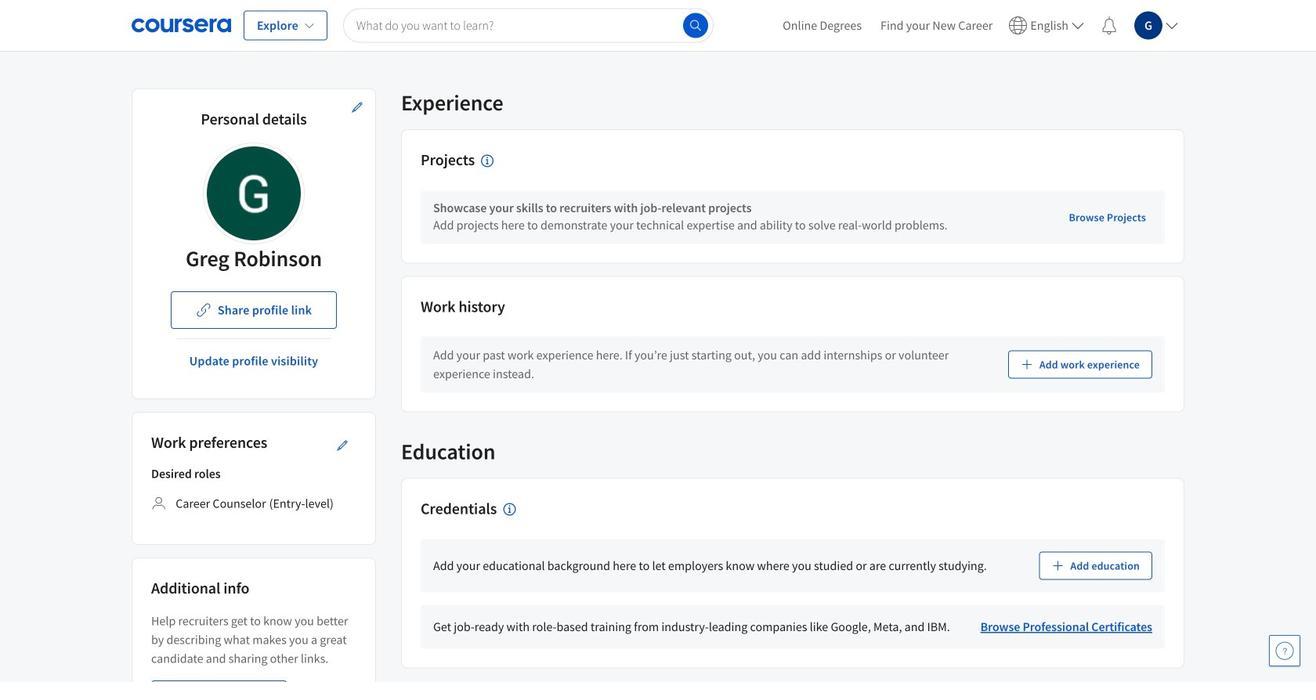 Task type: describe. For each thing, give the bounding box(es) containing it.
information about credentials section image
[[503, 504, 516, 516]]

coursera image
[[132, 13, 231, 38]]



Task type: vqa. For each thing, say whether or not it's contained in the screenshot.
Log
no



Task type: locate. For each thing, give the bounding box(es) containing it.
edit personal details. image
[[351, 101, 364, 114]]

menu
[[774, 0, 1185, 51]]

edit image
[[336, 440, 349, 452]]

information about the projects section image
[[481, 155, 494, 167]]

None search field
[[343, 8, 714, 43]]

profile photo image
[[207, 147, 301, 241]]

help center image
[[1276, 642, 1295, 661]]

What do you want to learn? text field
[[343, 8, 714, 43]]



